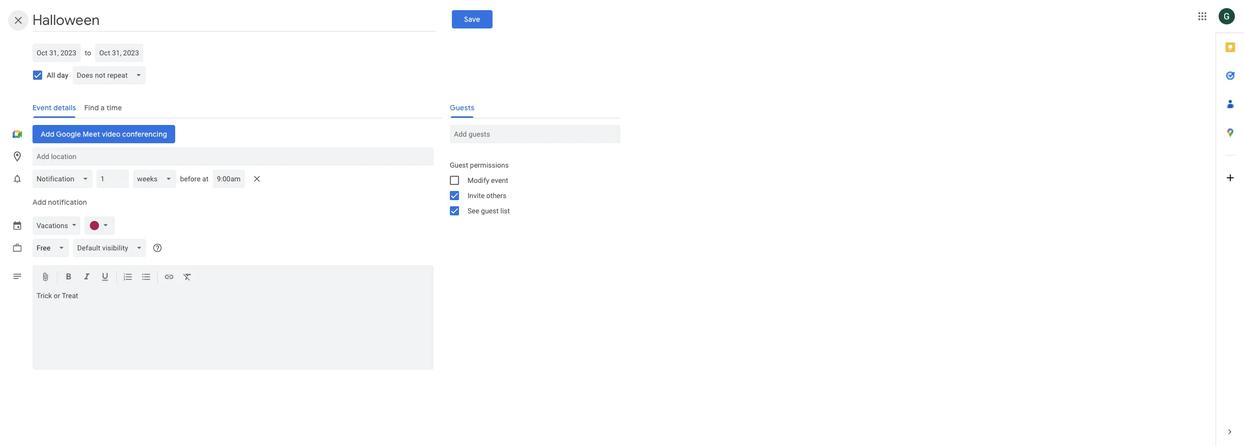 Task type: describe. For each thing, give the bounding box(es) containing it.
save
[[464, 15, 481, 24]]

guest permissions
[[450, 161, 509, 169]]

see
[[468, 207, 480, 215]]

others
[[487, 192, 507, 200]]

all day
[[47, 71, 69, 79]]

or
[[54, 292, 60, 300]]

italic image
[[82, 272, 92, 284]]

Weeks in advance for notification number field
[[101, 170, 125, 188]]

formatting options toolbar
[[33, 265, 434, 290]]

see guest list
[[468, 207, 510, 215]]

list
[[501, 207, 510, 215]]

permissions
[[470, 161, 509, 169]]

before
[[180, 175, 201, 183]]

Time of day text field
[[217, 174, 241, 184]]

at
[[202, 175, 209, 183]]

add notification
[[33, 198, 87, 207]]

Description text field
[[33, 292, 434, 368]]

Start date text field
[[37, 47, 77, 59]]

event
[[491, 176, 509, 184]]

Title text field
[[33, 9, 436, 32]]

bulleted list image
[[141, 272, 151, 284]]

to
[[85, 49, 91, 57]]

add
[[33, 198, 46, 207]]

invite others
[[468, 192, 507, 200]]

invite
[[468, 192, 485, 200]]

notification
[[48, 198, 87, 207]]

vacations
[[37, 222, 68, 230]]



Task type: locate. For each thing, give the bounding box(es) containing it.
treat
[[62, 292, 78, 300]]

day
[[57, 71, 69, 79]]

None field
[[73, 66, 150, 84], [33, 170, 97, 188], [133, 170, 180, 188], [33, 239, 73, 257], [73, 239, 150, 257], [73, 66, 150, 84], [33, 170, 97, 188], [133, 170, 180, 188], [33, 239, 73, 257], [73, 239, 150, 257]]

group containing guest permissions
[[442, 158, 621, 218]]

group
[[442, 158, 621, 218]]

Guests text field
[[454, 125, 617, 143]]

underline image
[[100, 272, 110, 284]]

remove formatting image
[[182, 272, 193, 284]]

trick or treat
[[37, 292, 78, 300]]

insert link image
[[164, 272, 174, 284]]

modify event
[[468, 176, 509, 184]]

tab list
[[1217, 33, 1245, 418]]

trick
[[37, 292, 52, 300]]

guest
[[481, 207, 499, 215]]

bold image
[[64, 272, 74, 284]]

1 week before at 9am element
[[33, 168, 265, 190]]

modify
[[468, 176, 490, 184]]

End date text field
[[99, 47, 139, 59]]

save button
[[452, 10, 493, 28]]

before at
[[180, 175, 209, 183]]

add notification button
[[28, 190, 91, 214]]

numbered list image
[[123, 272, 133, 284]]

Location text field
[[37, 147, 430, 166]]

all
[[47, 71, 55, 79]]

guest
[[450, 161, 469, 169]]



Task type: vqa. For each thing, say whether or not it's contained in the screenshot.
IN within all events in this calendar will be deleted. if any event has guests, it will be removed from guests' calendars as well.
no



